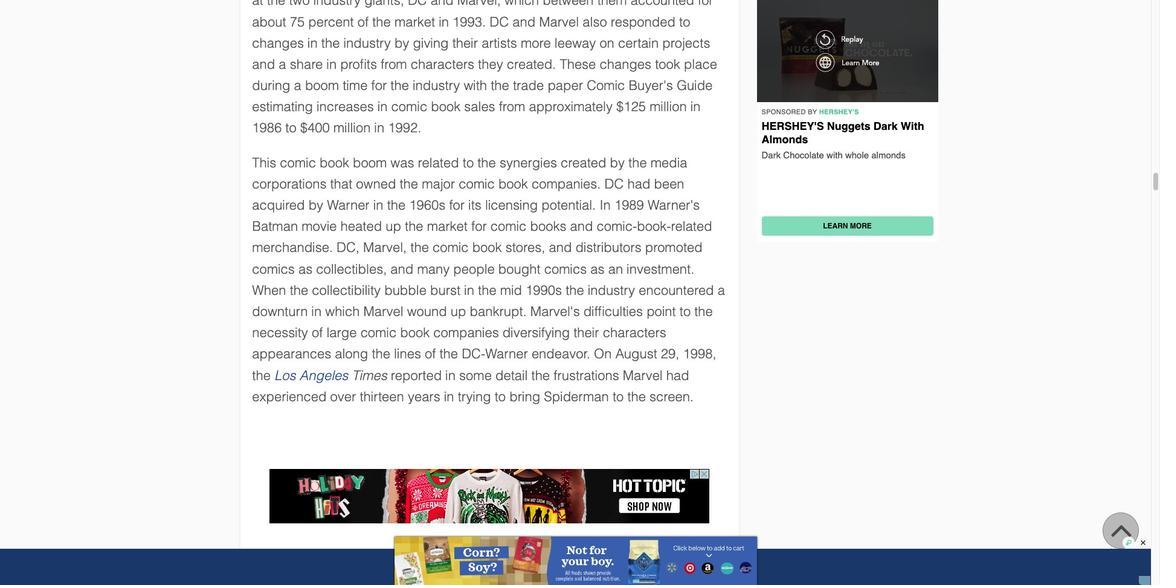 Task type: locate. For each thing, give the bounding box(es) containing it.
acquired
[[252, 198, 305, 213]]

in left which
[[312, 304, 322, 319]]

the down 1960s
[[405, 219, 424, 234]]

to down 'frustrations'
[[613, 389, 624, 404]]

warner's
[[648, 198, 700, 213]]

0 horizontal spatial marvel
[[364, 304, 404, 319]]

an
[[609, 262, 624, 277]]

batman
[[252, 219, 298, 234]]

1 horizontal spatial related
[[672, 219, 713, 234]]

almonds
[[872, 150, 906, 160]]

learn
[[824, 222, 849, 230]]

downturn
[[252, 304, 308, 319]]

the left the 'synergies'
[[478, 155, 496, 170]]

2 vertical spatial and
[[391, 262, 414, 277]]

with up almonds at right top
[[901, 120, 925, 132]]

comic
[[280, 155, 316, 170], [459, 176, 495, 192], [491, 219, 527, 234], [433, 240, 469, 255], [361, 325, 397, 341]]

with left the whole
[[827, 150, 843, 160]]

related
[[418, 155, 459, 170], [672, 219, 713, 234]]

potential.
[[542, 198, 596, 213]]

of left large
[[312, 325, 323, 341]]

dark chocolate with whole almonds link
[[762, 149, 934, 162]]

stores,
[[506, 240, 546, 255]]

as
[[299, 262, 313, 277], [591, 262, 605, 277]]

detail
[[496, 368, 528, 383]]

1 horizontal spatial warner
[[486, 347, 528, 362]]

had up 1989
[[628, 176, 651, 192]]

difficulties
[[584, 304, 643, 319]]

and
[[571, 219, 593, 234], [549, 240, 572, 255], [391, 262, 414, 277]]

diversifying
[[503, 325, 570, 341]]

comics up when
[[252, 262, 295, 277]]

its
[[469, 198, 482, 213]]

1 horizontal spatial for
[[472, 219, 487, 234]]

the up many
[[411, 240, 429, 255]]

by
[[610, 155, 625, 170], [309, 198, 324, 213]]

industry
[[588, 283, 636, 298]]

los
[[275, 368, 296, 383]]

0 horizontal spatial as
[[299, 262, 313, 277]]

for left its
[[450, 198, 465, 213]]

book up lines
[[400, 325, 430, 341]]

warner
[[327, 198, 370, 213], [486, 347, 528, 362]]

1 horizontal spatial marvel
[[623, 368, 663, 383]]

1 as from the left
[[299, 262, 313, 277]]

0 vertical spatial for
[[450, 198, 465, 213]]

this
[[252, 155, 276, 170]]

0 vertical spatial with
[[901, 120, 925, 132]]

0 horizontal spatial had
[[628, 176, 651, 192]]

licensing
[[485, 198, 538, 213]]

this comic book boom was related to the synergies created by the media corporations that owned the major comic book companies. dc had been acquired by warner in the 1960s for its licensing potential. in 1989 warner's batman movie heated up the market for comic books and comic-book-related merchandise. dc, marvel, the comic book stores, and distributors promoted comics as collectibles, and many people bought comics as an investment. when the collectibility bubble burst in the mid 1990s the industry encountered a downturn in which marvel wound up bankrupt. marvel's difficulties point to the necessity of large comic book companies diversifying their characters appearances along the lines of the dc-warner endeavor. on august 29, 1998, the
[[252, 155, 726, 383]]

lines
[[394, 347, 421, 362]]

synergies
[[500, 155, 557, 170]]

1989
[[615, 198, 644, 213]]

reported
[[391, 368, 442, 383]]

related up the major
[[418, 155, 459, 170]]

as left an
[[591, 262, 605, 277]]

1 vertical spatial marvel
[[623, 368, 663, 383]]

0 vertical spatial had
[[628, 176, 651, 192]]

0 horizontal spatial comics
[[252, 262, 295, 277]]

encountered
[[639, 283, 714, 298]]

1 horizontal spatial as
[[591, 262, 605, 277]]

media
[[651, 155, 688, 170]]

to
[[463, 155, 474, 170], [680, 304, 691, 319], [495, 389, 506, 404], [613, 389, 624, 404]]

2 comics from the left
[[545, 262, 587, 277]]

hershey's
[[820, 108, 860, 116]]

book up that on the top of the page
[[320, 155, 349, 170]]

dark up almonds at right top
[[874, 120, 898, 132]]

collectibility
[[312, 283, 381, 298]]

that
[[330, 176, 353, 192]]

necessity
[[252, 325, 308, 341]]

marvel,
[[363, 240, 407, 255]]

warner down that on the top of the page
[[327, 198, 370, 213]]

the left screen.
[[628, 389, 646, 404]]

1 horizontal spatial up
[[451, 304, 466, 319]]

1 horizontal spatial by
[[610, 155, 625, 170]]

0 horizontal spatial for
[[450, 198, 465, 213]]

comic up corporations
[[280, 155, 316, 170]]

marvel
[[364, 304, 404, 319], [623, 368, 663, 383]]

1 horizontal spatial dark
[[874, 120, 898, 132]]

1 vertical spatial by
[[309, 198, 324, 213]]

related up promoted
[[672, 219, 713, 234]]

investment.
[[627, 262, 695, 277]]

the up 'downturn'
[[290, 283, 309, 298]]

the
[[478, 155, 496, 170], [629, 155, 647, 170], [400, 176, 418, 192], [387, 198, 406, 213], [405, 219, 424, 234], [411, 240, 429, 255], [290, 283, 309, 298], [478, 283, 497, 298], [566, 283, 585, 298], [695, 304, 713, 319], [372, 347, 391, 362], [440, 347, 458, 362], [252, 368, 271, 383], [532, 368, 550, 383], [628, 389, 646, 404]]

1 vertical spatial with
[[827, 150, 843, 160]]

bankrupt.
[[470, 304, 527, 319]]

comic-
[[597, 219, 638, 234]]

0 vertical spatial dark
[[874, 120, 898, 132]]

promoted
[[646, 240, 703, 255]]

warner up detail
[[486, 347, 528, 362]]

for down its
[[472, 219, 487, 234]]

and down potential.
[[571, 219, 593, 234]]

1 horizontal spatial had
[[667, 368, 690, 383]]

to down detail
[[495, 389, 506, 404]]

of
[[312, 325, 323, 341], [425, 347, 436, 362]]

to up its
[[463, 155, 474, 170]]

over
[[330, 389, 356, 404]]

1 vertical spatial and
[[549, 240, 572, 255]]

learn more link
[[824, 222, 872, 230]]

1 vertical spatial dark
[[762, 150, 781, 160]]

burst
[[431, 283, 461, 298]]

sponsored
[[762, 108, 807, 116]]

0 vertical spatial up
[[386, 219, 401, 234]]

people
[[454, 262, 495, 277]]

marvel down august
[[623, 368, 663, 383]]

major
[[422, 176, 455, 192]]

the down was
[[400, 176, 418, 192]]

1 horizontal spatial comics
[[545, 262, 587, 277]]

as down merchandise.
[[299, 262, 313, 277]]

book
[[320, 155, 349, 170], [499, 176, 528, 192], [473, 240, 502, 255], [400, 325, 430, 341]]

0 vertical spatial by
[[610, 155, 625, 170]]

some
[[460, 368, 492, 383]]

of right lines
[[425, 347, 436, 362]]

boom
[[353, 155, 387, 170]]

1 vertical spatial had
[[667, 368, 690, 383]]

and up bubble
[[391, 262, 414, 277]]

0 horizontal spatial warner
[[327, 198, 370, 213]]

had up screen.
[[667, 368, 690, 383]]

by up movie
[[309, 198, 324, 213]]

to down encountered
[[680, 304, 691, 319]]

up up marvel,
[[386, 219, 401, 234]]

with
[[901, 120, 925, 132], [827, 150, 843, 160]]

marvel down bubble
[[364, 304, 404, 319]]

comics up 1990s
[[545, 262, 587, 277]]

dark down 'almonds'
[[762, 150, 781, 160]]

1 horizontal spatial with
[[901, 120, 925, 132]]

0 horizontal spatial dark
[[762, 150, 781, 160]]

0 horizontal spatial by
[[309, 198, 324, 213]]

1 vertical spatial related
[[672, 219, 713, 234]]

dark
[[874, 120, 898, 132], [762, 150, 781, 160]]

large
[[327, 325, 357, 341]]

1 horizontal spatial of
[[425, 347, 436, 362]]

trying
[[458, 389, 491, 404]]

bubble
[[385, 283, 427, 298]]

0 horizontal spatial up
[[386, 219, 401, 234]]

0 vertical spatial of
[[312, 325, 323, 341]]

0 horizontal spatial related
[[418, 155, 459, 170]]

dc,
[[337, 240, 360, 255]]

0 horizontal spatial with
[[827, 150, 843, 160]]

marvel inside reported in some detail the frustrations marvel had experienced over thirteen years in trying to bring spiderman to the screen.
[[623, 368, 663, 383]]

1 vertical spatial up
[[451, 304, 466, 319]]

by up dc
[[610, 155, 625, 170]]

up up companies
[[451, 304, 466, 319]]

0 vertical spatial marvel
[[364, 304, 404, 319]]

for
[[450, 198, 465, 213], [472, 219, 487, 234]]

1 vertical spatial warner
[[486, 347, 528, 362]]

had inside reported in some detail the frustrations marvel had experienced over thirteen years in trying to bring spiderman to the screen.
[[667, 368, 690, 383]]

august
[[616, 347, 658, 362]]

and down 'books'
[[549, 240, 572, 255]]

in
[[600, 198, 611, 213]]



Task type: vqa. For each thing, say whether or not it's contained in the screenshot.
some
yes



Task type: describe. For each thing, give the bounding box(es) containing it.
market
[[427, 219, 468, 234]]

companies.
[[532, 176, 601, 192]]

the up times
[[372, 347, 391, 362]]

0 vertical spatial related
[[418, 155, 459, 170]]

thirteen
[[360, 389, 404, 404]]

1960s
[[410, 198, 446, 213]]

screen.
[[650, 389, 694, 404]]

reported in some detail the frustrations marvel had experienced over thirteen years in trying to bring spiderman to the screen.
[[252, 368, 694, 404]]

collectibles,
[[316, 262, 387, 277]]

more
[[851, 222, 872, 230]]

which
[[326, 304, 360, 319]]

in right years
[[444, 389, 454, 404]]

when
[[252, 283, 286, 298]]

owned
[[356, 176, 396, 192]]

book up people at the top of the page
[[473, 240, 502, 255]]

hershey's
[[762, 120, 825, 132]]

wound
[[407, 304, 447, 319]]

mid
[[501, 283, 522, 298]]

had inside this comic book boom was related to the synergies created by the media corporations that owned the major comic book companies. dc had been acquired by warner in the 1960s for its licensing potential. in 1989 warner's batman movie heated up the market for comic books and comic-book-related merchandise. dc, marvel, the comic book stores, and distributors promoted comics as collectibles, and many people bought comics as an investment. when the collectibility bubble burst in the mid 1990s the industry encountered a downturn in which marvel wound up bankrupt. marvel's difficulties point to the necessity of large comic book companies diversifying their characters appearances along the lines of the dc-warner endeavor. on august 29, 1998, the
[[628, 176, 651, 192]]

the down encountered
[[695, 304, 713, 319]]

almonds
[[762, 133, 809, 146]]

a
[[718, 283, 726, 298]]

1998,
[[684, 347, 717, 362]]

hershey's nuggets dark with almonds link
[[762, 120, 934, 146]]

sponsored by hershey's hershey's nuggets dark with almonds dark chocolate with whole almonds
[[762, 108, 925, 160]]

29,
[[661, 347, 680, 362]]

spiderman
[[544, 389, 609, 404]]

nuggets
[[828, 120, 871, 132]]

comic up along
[[361, 325, 397, 341]]

in down owned
[[373, 198, 384, 213]]

1990s
[[526, 283, 562, 298]]

characters
[[603, 325, 667, 341]]

distributors
[[576, 240, 642, 255]]

0 horizontal spatial of
[[312, 325, 323, 341]]

chocolate
[[784, 150, 825, 160]]

marvel's
[[531, 304, 580, 319]]

heated
[[341, 219, 382, 234]]

book-
[[638, 219, 672, 234]]

the left mid at the left of page
[[478, 283, 497, 298]]

angeles
[[300, 368, 348, 383]]

merchandise.
[[252, 240, 333, 255]]

along
[[335, 347, 368, 362]]

1 comics from the left
[[252, 262, 295, 277]]

in down people at the top of the page
[[464, 283, 475, 298]]

on
[[594, 347, 612, 362]]

frustrations
[[554, 368, 620, 383]]

learn more
[[824, 222, 872, 230]]

book up licensing
[[499, 176, 528, 192]]

marvel inside this comic book boom was related to the synergies created by the media corporations that owned the major comic book companies. dc had been acquired by warner in the 1960s for its licensing potential. in 1989 warner's batman movie heated up the market for comic books and comic-book-related merchandise. dc, marvel, the comic book stores, and distributors promoted comics as collectibles, and many people bought comics as an investment. when the collectibility bubble burst in the mid 1990s the industry encountered a downturn in which marvel wound up bankrupt. marvel's difficulties point to the necessity of large comic book companies diversifying their characters appearances along the lines of the dc-warner endeavor. on august 29, 1998, the
[[364, 304, 404, 319]]

comic up its
[[459, 176, 495, 192]]

0 vertical spatial warner
[[327, 198, 370, 213]]

2 as from the left
[[591, 262, 605, 277]]

in left some
[[446, 368, 456, 383]]

corporations
[[252, 176, 327, 192]]

the left dc-
[[440, 347, 458, 362]]

bring
[[510, 389, 541, 404]]

the down owned
[[387, 198, 406, 213]]

books
[[531, 219, 567, 234]]

by
[[809, 108, 818, 116]]

many
[[417, 262, 450, 277]]

was
[[391, 155, 414, 170]]

comic down market
[[433, 240, 469, 255]]

appearances
[[252, 347, 331, 362]]

years
[[408, 389, 441, 404]]

the left the media
[[629, 155, 647, 170]]

los angeles times
[[275, 368, 387, 383]]

dc
[[605, 176, 624, 192]]

the left los
[[252, 368, 271, 383]]

los angeles link
[[275, 368, 348, 383]]

dc-
[[462, 347, 486, 362]]

whole
[[846, 150, 870, 160]]

the up bring
[[532, 368, 550, 383]]

times
[[352, 368, 387, 383]]

experienced
[[252, 389, 327, 404]]

1 vertical spatial of
[[425, 347, 436, 362]]

companies
[[434, 325, 499, 341]]

been
[[655, 176, 685, 192]]

0 vertical spatial and
[[571, 219, 593, 234]]

point
[[647, 304, 676, 319]]

bought
[[499, 262, 541, 277]]

their
[[574, 325, 600, 341]]

movie
[[302, 219, 337, 234]]

advertisement region
[[270, 469, 710, 524]]

created
[[561, 155, 607, 170]]

comic down licensing
[[491, 219, 527, 234]]

endeavor.
[[532, 347, 591, 362]]

the up marvel's
[[566, 283, 585, 298]]

1 vertical spatial for
[[472, 219, 487, 234]]



